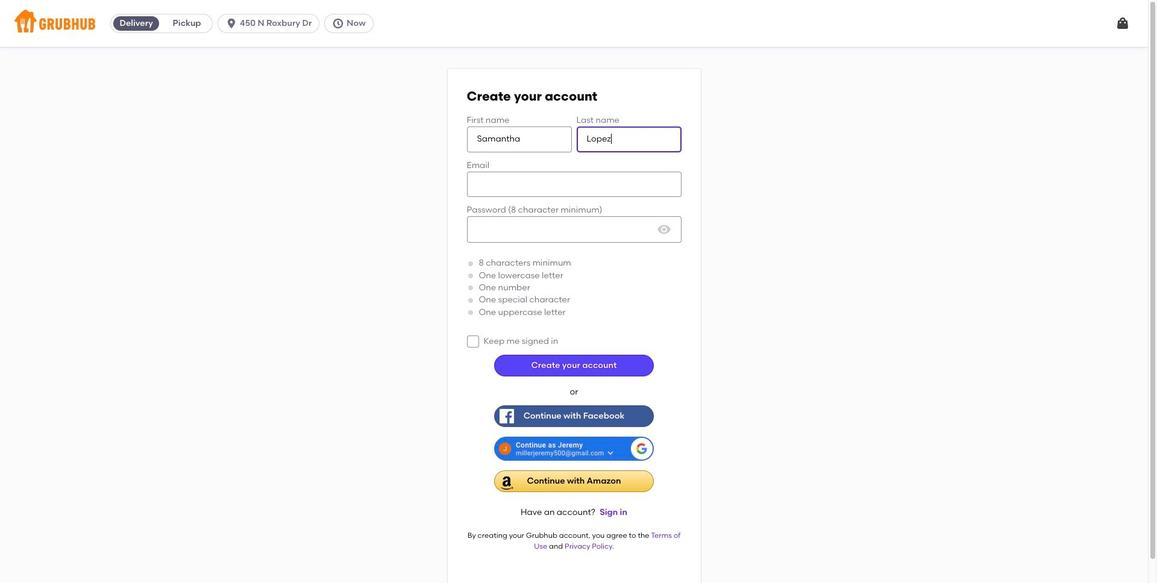 Task type: vqa. For each thing, say whether or not it's contained in the screenshot.
Healthy image
no



Task type: locate. For each thing, give the bounding box(es) containing it.
svg image
[[1116, 16, 1130, 31], [657, 223, 671, 237]]

1 horizontal spatial svg image
[[1116, 16, 1130, 31]]

None text field
[[467, 127, 572, 152]]

None password field
[[467, 217, 681, 243]]

None email field
[[467, 172, 681, 197]]

svg image
[[226, 17, 238, 30], [332, 17, 344, 30], [469, 338, 477, 345]]

None text field
[[577, 127, 681, 152]]

0 vertical spatial svg image
[[1116, 16, 1130, 31]]

main navigation navigation
[[0, 0, 1148, 47]]

1 vertical spatial svg image
[[657, 223, 671, 237]]

2 horizontal spatial svg image
[[469, 338, 477, 345]]

0 horizontal spatial svg image
[[657, 223, 671, 237]]



Task type: describe. For each thing, give the bounding box(es) containing it.
0 horizontal spatial svg image
[[226, 17, 238, 30]]

1 horizontal spatial svg image
[[332, 17, 344, 30]]

svg image inside main navigation navigation
[[1116, 16, 1130, 31]]



